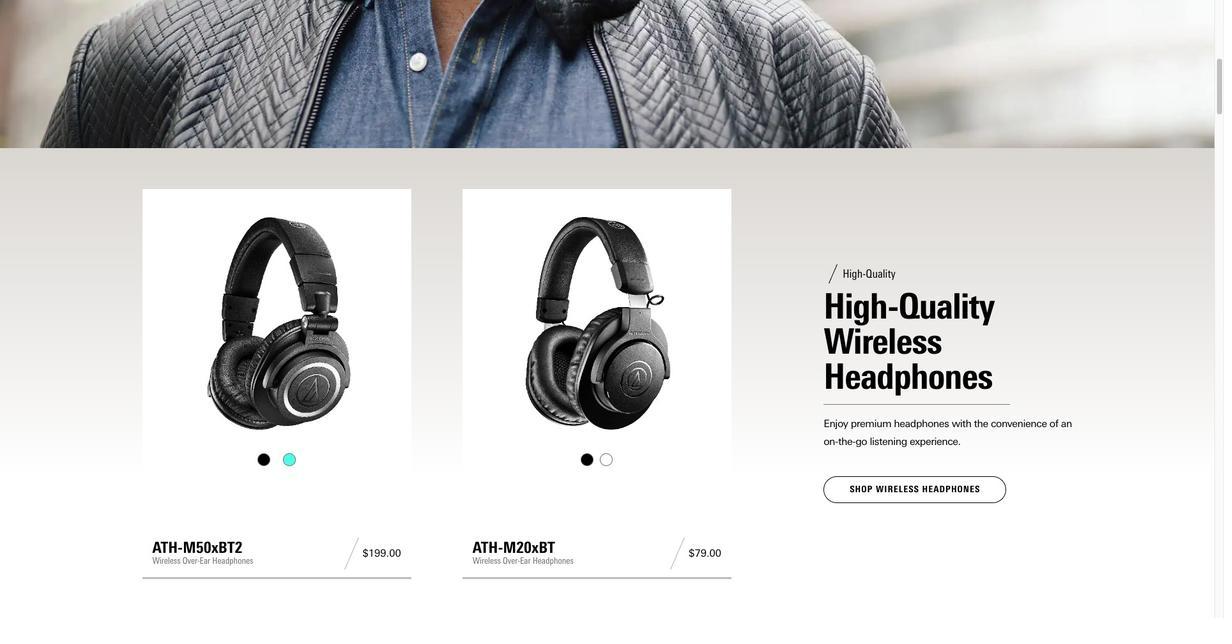 Task type: vqa. For each thing, say whether or not it's contained in the screenshot.
rightmost Over-
yes



Task type: locate. For each thing, give the bounding box(es) containing it.
0 horizontal spatial divider line image
[[340, 538, 363, 570]]

1 horizontal spatial ath-
[[473, 539, 503, 557]]

listening
[[870, 436, 907, 448]]

ear
[[200, 556, 210, 567], [520, 556, 531, 567]]

0 horizontal spatial ath-
[[152, 539, 183, 557]]

2 over- from the left
[[503, 556, 520, 567]]

$199.00
[[363, 548, 401, 560]]

wireless inside high-quality wireless headphones
[[824, 320, 942, 363]]

ath m20xbt image
[[473, 199, 721, 448]]

ath-
[[152, 539, 183, 557], [473, 539, 503, 557]]

premium
[[851, 418, 891, 430]]

over- inside ath-m20xbt wireless over-ear headphones
[[503, 556, 520, 567]]

wireless
[[824, 320, 942, 363], [876, 484, 919, 495], [152, 556, 181, 567], [473, 556, 501, 567]]

over- inside the ath-m50xbt2 wireless over-ear headphones
[[183, 556, 200, 567]]

wireless for ath-m20xbt wireless over-ear headphones
[[473, 556, 501, 567]]

divider line image
[[340, 538, 363, 570], [666, 538, 689, 570]]

1 vertical spatial high-
[[824, 285, 899, 328]]

0 horizontal spatial ear
[[200, 556, 210, 567]]

wireless inside the ath-m50xbt2 wireless over-ear headphones
[[152, 556, 181, 567]]

over-
[[183, 556, 200, 567], [503, 556, 520, 567]]

quality for high-quality
[[866, 267, 896, 281]]

1 horizontal spatial divider line image
[[666, 538, 689, 570]]

divider line image for ath-m20xbt
[[666, 538, 689, 570]]

m20xbt
[[503, 539, 555, 557]]

1 vertical spatial quality
[[899, 285, 994, 328]]

shop wireless headphones link
[[824, 477, 1007, 504]]

2 divider line image from the left
[[666, 538, 689, 570]]

high-
[[843, 267, 866, 281], [824, 285, 899, 328]]

ear inside ath-m20xbt wireless over-ear headphones
[[520, 556, 531, 567]]

0 horizontal spatial option group
[[151, 454, 402, 466]]

option group
[[151, 454, 402, 466], [471, 454, 723, 466]]

experience.
[[910, 436, 961, 448]]

1 option group from the left
[[151, 454, 402, 466]]

quality
[[866, 267, 896, 281], [899, 285, 994, 328]]

headphones
[[894, 418, 949, 430]]

ath- inside the ath-m50xbt2 wireless over-ear headphones
[[152, 539, 183, 557]]

headphones
[[824, 355, 992, 398], [922, 484, 980, 495], [212, 556, 253, 567], [533, 556, 574, 567]]

1 over- from the left
[[183, 556, 200, 567]]

divider line image for ath-m50xbt2
[[340, 538, 363, 570]]

enjoy
[[824, 418, 848, 430]]

shop wireless headphones button
[[824, 477, 1007, 504]]

wireless inside ath-m20xbt wireless over-ear headphones
[[473, 556, 501, 567]]

0 horizontal spatial quality
[[866, 267, 896, 281]]

1 divider line image from the left
[[340, 538, 363, 570]]

quality inside high-quality wireless headphones
[[899, 285, 994, 328]]

ath- inside ath-m20xbt wireless over-ear headphones
[[473, 539, 503, 557]]

the
[[974, 418, 988, 430]]

0 horizontal spatial over-
[[183, 556, 200, 567]]

the-
[[838, 436, 856, 448]]

1 horizontal spatial option group
[[471, 454, 723, 466]]

quality for high-quality wireless headphones
[[899, 285, 994, 328]]

0 vertical spatial quality
[[866, 267, 896, 281]]

on-
[[824, 436, 838, 448]]

1 horizontal spatial ear
[[520, 556, 531, 567]]

2 option group from the left
[[471, 454, 723, 466]]

1 horizontal spatial over-
[[503, 556, 520, 567]]

1 ath- from the left
[[152, 539, 183, 557]]

2 ear from the left
[[520, 556, 531, 567]]

0 vertical spatial high-
[[843, 267, 866, 281]]

1 ear from the left
[[200, 556, 210, 567]]

2 ath- from the left
[[473, 539, 503, 557]]

high- for high-quality
[[843, 267, 866, 281]]

high- inside high-quality wireless headphones
[[824, 285, 899, 328]]

wireless for ath-m50xbt2 wireless over-ear headphones
[[152, 556, 181, 567]]

1 horizontal spatial quality
[[899, 285, 994, 328]]

ear inside the ath-m50xbt2 wireless over-ear headphones
[[200, 556, 210, 567]]

headphones inside button
[[922, 484, 980, 495]]

with
[[952, 418, 971, 430]]



Task type: describe. For each thing, give the bounding box(es) containing it.
ath- for m20xbt
[[473, 539, 503, 557]]

shop wireless headphones
[[850, 484, 980, 495]]

convenience
[[991, 418, 1047, 430]]

option group for ath-m20xbt
[[471, 454, 723, 466]]

over- for m50xbt2
[[183, 556, 200, 567]]

ath- for m50xbt2
[[152, 539, 183, 557]]

ear for m50xbt2
[[200, 556, 210, 567]]

ath-m20xbt wireless over-ear headphones
[[473, 539, 574, 567]]

high-quality
[[843, 267, 896, 281]]

$79.00
[[689, 548, 721, 560]]

an
[[1061, 418, 1072, 430]]

headphones inside high-quality wireless headphones
[[824, 355, 992, 398]]

headphones inside the ath-m50xbt2 wireless over-ear headphones
[[212, 556, 253, 567]]

ear for m20xbt
[[520, 556, 531, 567]]

option group for ath-m50xbt2
[[151, 454, 402, 466]]

ath-m50xbt2 wireless over-ear headphones
[[152, 539, 253, 567]]

high- for high-quality wireless headphones
[[824, 285, 899, 328]]

headphones inside ath-m20xbt wireless over-ear headphones
[[533, 556, 574, 567]]

enjoy premium headphones with the convenience of an on-the-go listening experience.
[[824, 418, 1072, 448]]

m50xbt2
[[183, 539, 242, 557]]

shop
[[850, 484, 873, 495]]

wireless inside button
[[876, 484, 919, 495]]

high-quality wireless headphones
[[824, 285, 994, 398]]

over- for m20xbt
[[503, 556, 520, 567]]

go
[[856, 436, 867, 448]]

of
[[1050, 418, 1058, 430]]

wireless for high-quality wireless headphones
[[824, 320, 942, 363]]

ath-m50xbt2 wireless over-ear headphones image
[[152, 199, 401, 448]]



